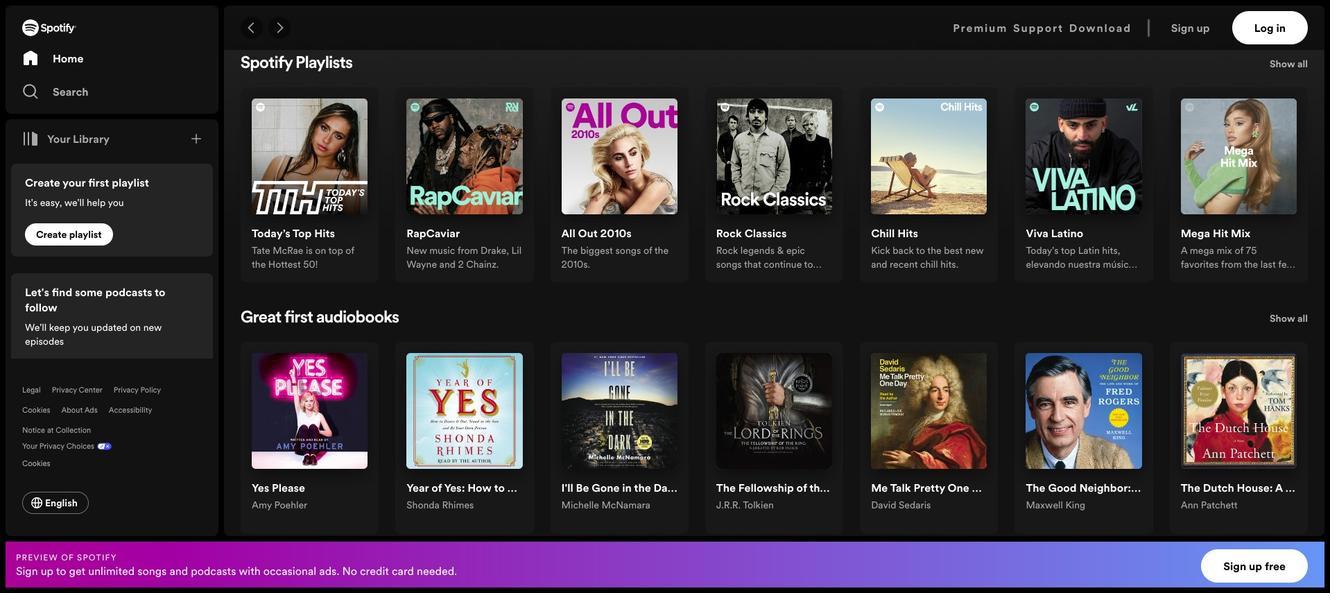 Task type: vqa. For each thing, say whether or not it's contained in the screenshot.


Task type: describe. For each thing, give the bounding box(es) containing it.
house:
[[1237, 481, 1273, 496]]

patchett
[[1201, 499, 1238, 513]]

ads.
[[319, 563, 340, 578]]

arcángel
[[1058, 272, 1097, 285]]

about ads link
[[61, 405, 98, 416]]

hit
[[1213, 226, 1229, 241]]

novel
[[1286, 481, 1316, 496]]

notice
[[22, 425, 45, 436]]

download button
[[1070, 11, 1132, 44]]

the inside mega hit mix a mega mix of 75 favorites from the last few years!
[[1244, 258, 1259, 272]]

viva
[[1026, 226, 1049, 241]]

spotify playlists
[[241, 55, 353, 72]]

mix
[[1217, 244, 1233, 258]]

new
[[407, 244, 427, 258]]

in
[[1277, 20, 1286, 35]]

mcrae
[[273, 244, 304, 258]]

accessibility link
[[109, 405, 152, 416]]

all out 2010s link
[[562, 226, 632, 244]]

favorites
[[1181, 258, 1219, 272]]

biggest
[[581, 244, 613, 258]]

dutch
[[1203, 481, 1235, 496]]

sign inside preview of spotify sign up to get unlimited songs and podcasts with occasional ads. no credit card needed.
[[16, 563, 38, 578]]

songs inside all out 2010s the biggest songs of the 2010s.
[[616, 244, 641, 258]]

all for spotify playlists
[[1298, 57, 1308, 71]]

yes
[[252, 481, 269, 496]]

of inside preview of spotify sign up to get unlimited songs and podcasts with occasional ads. no credit card needed.
[[61, 551, 74, 563]]

the inside today's top hits tate mcrae is on top of the hottest 50!
[[252, 258, 266, 272]]

show all for great first audiobooks
[[1270, 312, 1308, 326]]

first inside create your first playlist it's easy, we'll help you
[[88, 175, 109, 190]]

preview
[[16, 551, 58, 563]]

kick
[[871, 244, 891, 258]]

day
[[972, 481, 992, 496]]

spotify playlists element
[[241, 55, 1308, 285]]

hits inside today's top hits tate mcrae is on top of the hottest 50!
[[314, 226, 335, 241]]

king
[[1066, 499, 1086, 513]]

sign up free button
[[1202, 549, 1308, 583]]

episodes
[[25, 334, 64, 348]]

legal
[[22, 385, 41, 395]]

yes please amy poehler
[[252, 481, 307, 513]]

back
[[893, 244, 914, 258]]

up for sign up
[[1197, 20, 1210, 35]]

playlists
[[296, 55, 353, 72]]

notice at collection
[[22, 425, 91, 436]]

about ads
[[61, 405, 98, 416]]

policy
[[141, 385, 161, 395]]

sign for sign up
[[1172, 20, 1194, 35]]

today's top hits link
[[252, 226, 335, 244]]

rock classics
[[717, 226, 787, 241]]

a for great first audiobooks
[[1276, 481, 1283, 496]]

maxwell king
[[1026, 499, 1086, 513]]

you for first
[[108, 196, 124, 210]]

playlist inside create your first playlist it's easy, we'll help you
[[112, 175, 149, 190]]

on inside today's top hits tate mcrae is on top of the hottest 50!
[[315, 244, 326, 258]]

english
[[45, 496, 78, 510]]

podcasts inside preview of spotify sign up to get unlimited songs and podcasts with occasional ads. no credit card needed.
[[191, 563, 236, 578]]

preview of spotify sign up to get unlimited songs and podcasts with occasional ads. no credit card needed.
[[16, 551, 457, 578]]

accessibility
[[109, 405, 152, 416]]

your for your privacy choices
[[22, 441, 38, 452]]

david
[[871, 499, 897, 513]]

rock classics link
[[717, 226, 787, 244]]

the dutch house: a novel ann patchett
[[1181, 481, 1316, 513]]

show all link for great first audiobooks
[[1270, 310, 1308, 331]]

me talk pretty one day david sedaris
[[871, 481, 992, 513]]

2010s.
[[562, 258, 590, 272]]

and inside rapcaviar new music from drake, lil wayne and 2 chainz.
[[440, 258, 456, 272]]

privacy for privacy policy
[[114, 385, 139, 395]]

chill
[[871, 226, 895, 241]]

is
[[306, 244, 313, 258]]

show for spotify playlists
[[1270, 57, 1296, 71]]

premium button
[[953, 11, 1008, 44]]

2 cookies link from the top
[[22, 454, 61, 470]]

sign up free
[[1224, 558, 1286, 574]]

we'll
[[25, 321, 47, 334]]

the inside all out 2010s the biggest songs of the 2010s.
[[562, 244, 578, 258]]

classics
[[745, 226, 787, 241]]

mcnamara
[[602, 499, 651, 513]]

of inside mega hit mix a mega mix of 75 favorites from the last few years!
[[1235, 244, 1244, 258]]

log in
[[1255, 20, 1286, 35]]

cookies for 2nd cookies link from the bottom of the the main element
[[22, 405, 50, 416]]

viva latino link
[[1026, 226, 1084, 244]]

let's
[[25, 284, 49, 300]]

mega
[[1190, 244, 1215, 258]]

english button
[[22, 492, 89, 514]]

spotify playlists link
[[241, 55, 353, 72]]

today's
[[1026, 244, 1059, 258]]

me
[[871, 481, 888, 496]]

mega hit mix link
[[1181, 226, 1251, 244]]

at
[[47, 425, 54, 436]]

hits inside chill hits kick back to the best new and recent chill hits.
[[898, 226, 919, 241]]

home link
[[22, 44, 202, 72]]

poehler
[[274, 499, 307, 513]]

sign for sign up free
[[1224, 558, 1247, 574]]

to inside preview of spotify sign up to get unlimited songs and podcasts with occasional ads. no credit card needed.
[[56, 563, 66, 578]]

of inside today's top hits tate mcrae is on top of the hottest 50!
[[346, 244, 354, 258]]

shonda
[[407, 499, 440, 513]]

audiobooks
[[316, 310, 399, 327]]

credit
[[360, 563, 389, 578]]

please
[[272, 481, 305, 496]]

about
[[61, 405, 83, 416]]

create playlist button
[[25, 223, 113, 246]]

latin
[[1079, 244, 1100, 258]]

chill hits link
[[871, 226, 919, 244]]

premium support download
[[953, 20, 1132, 35]]

search
[[53, 84, 89, 99]]

mega hit mix a mega mix of 75 favorites from the last few years!
[[1181, 226, 1295, 285]]

easy,
[[40, 196, 62, 210]]

drake,
[[481, 244, 509, 258]]

top
[[293, 226, 312, 241]]

privacy policy link
[[114, 385, 161, 395]]



Task type: locate. For each thing, give the bounding box(es) containing it.
0 vertical spatial create
[[25, 175, 60, 190]]

the left best
[[928, 244, 942, 258]]

0 horizontal spatial top
[[329, 244, 343, 258]]

1 horizontal spatial songs
[[616, 244, 641, 258]]

1 horizontal spatial you
[[108, 196, 124, 210]]

to
[[916, 244, 925, 258], [155, 284, 166, 300], [56, 563, 66, 578]]

1 vertical spatial the
[[1181, 481, 1201, 496]]

rhimes
[[442, 499, 474, 513]]

0 vertical spatial cookies link
[[22, 405, 50, 416]]

get
[[69, 563, 85, 578]]

the up "ann"
[[1181, 481, 1201, 496]]

up inside preview of spotify sign up to get unlimited songs and podcasts with occasional ads. no credit card needed.
[[41, 563, 53, 578]]

0 vertical spatial the
[[562, 244, 578, 258]]

some
[[75, 284, 103, 300]]

1 horizontal spatial podcasts
[[191, 563, 236, 578]]

the inside chill hits kick back to the best new and recent chill hits.
[[928, 244, 942, 258]]

privacy for privacy center
[[52, 385, 77, 395]]

and left 2
[[440, 258, 456, 272]]

2 show all from the top
[[1270, 312, 1308, 326]]

your down notice
[[22, 441, 38, 452]]

0 vertical spatial songs
[[616, 244, 641, 258]]

notice at collection link
[[22, 425, 91, 436]]

from inside mega hit mix a mega mix of 75 favorites from the last few years!
[[1221, 258, 1242, 272]]

new inside the let's find some podcasts to follow we'll keep you updated on new episodes
[[143, 321, 162, 334]]

the dutch house: a novel link
[[1181, 481, 1316, 499]]

and left recent
[[871, 258, 888, 272]]

to for back
[[916, 244, 925, 258]]

to for podcasts
[[155, 284, 166, 300]]

unlimited
[[88, 563, 135, 578]]

up left log
[[1197, 20, 1210, 35]]

of right biggest
[[644, 244, 652, 258]]

1 vertical spatial a
[[1276, 481, 1283, 496]]

wayne
[[407, 258, 437, 272]]

playlist
[[112, 175, 149, 190], [69, 228, 102, 241]]

show all inside great first audiobooks element
[[1270, 312, 1308, 326]]

your left library
[[47, 131, 70, 146]]

1 vertical spatial podcasts
[[191, 563, 236, 578]]

1 vertical spatial show all link
[[1270, 310, 1308, 331]]

all
[[562, 226, 576, 241]]

create inside create your first playlist it's easy, we'll help you
[[25, 175, 60, 190]]

sign up button
[[1166, 11, 1232, 44]]

cookies for 1st cookies link from the bottom
[[22, 459, 50, 469]]

0 horizontal spatial playlist
[[69, 228, 102, 241]]

spotify right preview at the bottom left
[[77, 551, 117, 563]]

privacy center link
[[52, 385, 102, 395]]

1 hits from the left
[[314, 226, 335, 241]]

1 vertical spatial cookies link
[[22, 454, 61, 470]]

up
[[1197, 20, 1210, 35], [1249, 558, 1263, 574], [41, 563, 53, 578]]

1 vertical spatial cookies
[[22, 459, 50, 469]]

podcasts right some
[[105, 284, 152, 300]]

1 horizontal spatial the
[[1181, 481, 1201, 496]]

your privacy choices button
[[22, 441, 94, 452]]

2 top from the left
[[1061, 244, 1076, 258]]

to inside the let's find some podcasts to follow we'll keep you updated on new episodes
[[155, 284, 166, 300]]

0 vertical spatial you
[[108, 196, 124, 210]]

1 horizontal spatial top
[[1061, 244, 1076, 258]]

privacy up accessibility
[[114, 385, 139, 395]]

show all for spotify playlists
[[1270, 57, 1308, 71]]

tate
[[252, 244, 270, 258]]

1 vertical spatial show all
[[1270, 312, 1308, 326]]

1 horizontal spatial spotify
[[241, 55, 293, 72]]

1 show from the top
[[1270, 57, 1296, 71]]

download
[[1070, 20, 1132, 35]]

0 horizontal spatial on
[[130, 321, 141, 334]]

2 hits from the left
[[898, 226, 919, 241]]

show inside spotify playlists element
[[1270, 57, 1296, 71]]

the right biggest
[[655, 244, 669, 258]]

elevando
[[1026, 258, 1066, 272]]

0 horizontal spatial spotify
[[77, 551, 117, 563]]

1 horizontal spatial playlist
[[112, 175, 149, 190]]

it's
[[25, 196, 38, 210]]

mix
[[1231, 226, 1251, 241]]

on right updated
[[130, 321, 141, 334]]

you inside create your first playlist it's easy, we'll help you
[[108, 196, 124, 210]]

cookies down your privacy choices
[[22, 459, 50, 469]]

2 horizontal spatial sign
[[1224, 558, 1247, 574]]

1 vertical spatial your
[[22, 441, 38, 452]]

1 vertical spatial new
[[143, 321, 162, 334]]

0 vertical spatial show
[[1270, 57, 1296, 71]]

show all down in in the top of the page
[[1270, 57, 1308, 71]]

your inside button
[[47, 131, 70, 146]]

1 horizontal spatial a
[[1276, 481, 1283, 496]]

0 horizontal spatial new
[[143, 321, 162, 334]]

create up easy,
[[25, 175, 60, 190]]

privacy up about
[[52, 385, 77, 395]]

sign up
[[1172, 20, 1210, 35]]

spotify image
[[22, 19, 76, 36]]

your
[[47, 131, 70, 146], [22, 441, 38, 452]]

all out 2010s the biggest songs of the 2010s.
[[562, 226, 669, 272]]

needed.
[[417, 563, 457, 578]]

top bar and user menu element
[[224, 6, 1325, 50]]

chill hits kick back to the best new and recent chill hits.
[[871, 226, 984, 272]]

cookies link up notice
[[22, 405, 50, 416]]

your privacy choices
[[22, 441, 94, 452]]

let's find some podcasts to follow we'll keep you updated on new episodes
[[25, 284, 166, 348]]

create down easy,
[[36, 228, 67, 241]]

0 vertical spatial all
[[1298, 57, 1308, 71]]

0 vertical spatial new
[[966, 244, 984, 258]]

from left 75
[[1221, 258, 1242, 272]]

1 horizontal spatial to
[[155, 284, 166, 300]]

your
[[63, 175, 86, 190]]

new right best
[[966, 244, 984, 258]]

1 horizontal spatial first
[[285, 310, 313, 327]]

0 vertical spatial first
[[88, 175, 109, 190]]

2 show from the top
[[1270, 312, 1296, 326]]

you right keep
[[72, 321, 89, 334]]

0 vertical spatial to
[[916, 244, 925, 258]]

a left novel
[[1276, 481, 1283, 496]]

0 horizontal spatial up
[[41, 563, 53, 578]]

up left free on the bottom right
[[1249, 558, 1263, 574]]

support
[[1014, 20, 1064, 35]]

show all
[[1270, 57, 1308, 71], [1270, 312, 1308, 326]]

songs down 2010s
[[616, 244, 641, 258]]

0 vertical spatial on
[[315, 244, 326, 258]]

with
[[239, 563, 261, 578]]

create for playlist
[[36, 228, 67, 241]]

great first audiobooks
[[241, 310, 399, 327]]

and right unlimited
[[170, 563, 188, 578]]

main element
[[6, 6, 219, 536]]

rock
[[717, 226, 742, 241]]

1 all from the top
[[1298, 57, 1308, 71]]

cookies link down your privacy choices
[[22, 454, 61, 470]]

the inside all out 2010s the biggest songs of the 2010s.
[[655, 244, 669, 258]]

great first audiobooks link
[[241, 310, 399, 327]]

0 vertical spatial playlist
[[112, 175, 149, 190]]

1 vertical spatial playlist
[[69, 228, 102, 241]]

of right is
[[346, 244, 354, 258]]

collection
[[56, 425, 91, 436]]

songs inside preview of spotify sign up to get unlimited songs and podcasts with occasional ads. no credit card needed.
[[138, 563, 167, 578]]

1 vertical spatial you
[[72, 321, 89, 334]]

a inside the dutch house: a novel ann patchett
[[1276, 481, 1283, 496]]

the
[[562, 244, 578, 258], [1181, 481, 1201, 496]]

rapcaviar new music from drake, lil wayne and 2 chainz.
[[407, 226, 522, 272]]

up left get
[[41, 563, 53, 578]]

of right preview at the bottom left
[[61, 551, 74, 563]]

all for great first audiobooks
[[1298, 312, 1308, 326]]

show down few on the right top of page
[[1270, 312, 1296, 326]]

show
[[1270, 57, 1296, 71], [1270, 312, 1296, 326]]

the left last
[[1244, 258, 1259, 272]]

show all down few on the right top of page
[[1270, 312, 1308, 326]]

of inside all out 2010s the biggest songs of the 2010s.
[[644, 244, 652, 258]]

from
[[458, 244, 478, 258], [1221, 258, 1242, 272]]

0 horizontal spatial you
[[72, 321, 89, 334]]

1 vertical spatial to
[[155, 284, 166, 300]]

the left hottest
[[252, 258, 266, 272]]

show all link
[[1270, 55, 1308, 76], [1270, 310, 1308, 331]]

cookies up notice
[[22, 405, 50, 416]]

top inside today's top hits tate mcrae is on top of the hottest 50!
[[329, 244, 343, 258]]

1 cookies from the top
[[22, 405, 50, 416]]

from inside rapcaviar new music from drake, lil wayne and 2 chainz.
[[458, 244, 478, 258]]

michelle
[[562, 499, 599, 513]]

michelle mcnamara
[[562, 499, 651, 513]]

1 vertical spatial create
[[36, 228, 67, 241]]

viva latino today's top latin hits, elevando nuestra música. cover: arcángel
[[1026, 226, 1137, 285]]

legal link
[[22, 385, 41, 395]]

0 horizontal spatial hits
[[314, 226, 335, 241]]

create inside create playlist button
[[36, 228, 67, 241]]

1 vertical spatial show
[[1270, 312, 1296, 326]]

songs
[[616, 244, 641, 258], [138, 563, 167, 578]]

create for your
[[25, 175, 60, 190]]

you for some
[[72, 321, 89, 334]]

your library button
[[17, 125, 115, 153]]

1 cookies link from the top
[[22, 405, 50, 416]]

first up help
[[88, 175, 109, 190]]

create your first playlist it's easy, we'll help you
[[25, 175, 149, 210]]

2 vertical spatial to
[[56, 563, 66, 578]]

all inside great first audiobooks element
[[1298, 312, 1308, 326]]

0 vertical spatial show all
[[1270, 57, 1308, 71]]

1 horizontal spatial from
[[1221, 258, 1242, 272]]

up for sign up free
[[1249, 558, 1263, 574]]

podcasts left with
[[191, 563, 236, 578]]

from right the 'music'
[[458, 244, 478, 258]]

spotify inside preview of spotify sign up to get unlimited songs and podcasts with occasional ads. no credit card needed.
[[77, 551, 117, 563]]

show all link down in in the top of the page
[[1270, 55, 1308, 76]]

1 horizontal spatial hits
[[898, 226, 919, 241]]

show inside great first audiobooks element
[[1270, 312, 1296, 326]]

help
[[87, 196, 106, 210]]

show all link down few on the right top of page
[[1270, 310, 1308, 331]]

amy
[[252, 499, 272, 513]]

new right updated
[[143, 321, 162, 334]]

75
[[1246, 244, 1257, 258]]

your library
[[47, 131, 110, 146]]

1 horizontal spatial your
[[47, 131, 70, 146]]

rapcaviar link
[[407, 226, 460, 244]]

spotify down go forward icon
[[241, 55, 293, 72]]

playlist right your
[[112, 175, 149, 190]]

cover:
[[1026, 272, 1056, 285]]

great
[[241, 310, 282, 327]]

great first audiobooks element
[[241, 310, 1316, 535]]

keep
[[49, 321, 70, 334]]

1 horizontal spatial up
[[1197, 20, 1210, 35]]

0 horizontal spatial and
[[170, 563, 188, 578]]

1 show all link from the top
[[1270, 55, 1308, 76]]

privacy down "at"
[[39, 441, 64, 452]]

2 horizontal spatial to
[[916, 244, 925, 258]]

0 horizontal spatial a
[[1181, 244, 1188, 258]]

chill
[[921, 258, 938, 272]]

show all link for spotify playlists
[[1270, 55, 1308, 76]]

1 vertical spatial first
[[285, 310, 313, 327]]

0 horizontal spatial from
[[458, 244, 478, 258]]

0 horizontal spatial songs
[[138, 563, 167, 578]]

2 all from the top
[[1298, 312, 1308, 326]]

0 vertical spatial podcasts
[[105, 284, 152, 300]]

new inside chill hits kick back to the best new and recent chill hits.
[[966, 244, 984, 258]]

last
[[1261, 258, 1276, 272]]

up inside top bar and user menu element
[[1197, 20, 1210, 35]]

0 vertical spatial show all link
[[1270, 55, 1308, 76]]

1 horizontal spatial on
[[315, 244, 326, 258]]

go back image
[[246, 22, 257, 33]]

top right is
[[329, 244, 343, 258]]

sign inside top bar and user menu element
[[1172, 20, 1194, 35]]

1 horizontal spatial sign
[[1172, 20, 1194, 35]]

playlist inside button
[[69, 228, 102, 241]]

2 show all link from the top
[[1270, 310, 1308, 331]]

and inside preview of spotify sign up to get unlimited songs and podcasts with occasional ads. no credit card needed.
[[170, 563, 188, 578]]

podcasts inside the let's find some podcasts to follow we'll keep you updated on new episodes
[[105, 284, 152, 300]]

center
[[79, 385, 102, 395]]

california consumer privacy act (ccpa) opt-out icon image
[[94, 441, 112, 454]]

no
[[342, 563, 357, 578]]

hits right 'top'
[[314, 226, 335, 241]]

go forward image
[[274, 22, 285, 33]]

songs right unlimited
[[138, 563, 167, 578]]

one
[[948, 481, 970, 496]]

recent
[[890, 258, 918, 272]]

1 vertical spatial songs
[[138, 563, 167, 578]]

1 top from the left
[[329, 244, 343, 258]]

0 vertical spatial spotify
[[241, 55, 293, 72]]

0 horizontal spatial the
[[562, 244, 578, 258]]

show down in in the top of the page
[[1270, 57, 1296, 71]]

0 vertical spatial your
[[47, 131, 70, 146]]

0 horizontal spatial to
[[56, 563, 66, 578]]

top inside 'viva latino today's top latin hits, elevando nuestra música. cover: arcángel'
[[1061, 244, 1076, 258]]

0 horizontal spatial your
[[22, 441, 38, 452]]

show all inside spotify playlists element
[[1270, 57, 1308, 71]]

0 vertical spatial cookies
[[22, 405, 50, 416]]

0 horizontal spatial podcasts
[[105, 284, 152, 300]]

1 show all from the top
[[1270, 57, 1308, 71]]

of left 75
[[1235, 244, 1244, 258]]

2 cookies from the top
[[22, 459, 50, 469]]

2
[[458, 258, 464, 272]]

you right help
[[108, 196, 124, 210]]

you inside the let's find some podcasts to follow we'll keep you updated on new episodes
[[72, 321, 89, 334]]

hits.
[[941, 258, 959, 272]]

new
[[966, 244, 984, 258], [143, 321, 162, 334]]

1 vertical spatial all
[[1298, 312, 1308, 326]]

first right great
[[285, 310, 313, 327]]

tolkien
[[743, 499, 774, 513]]

a inside mega hit mix a mega mix of 75 favorites from the last few years!
[[1181, 244, 1188, 258]]

0 vertical spatial a
[[1181, 244, 1188, 258]]

hits up back
[[898, 226, 919, 241]]

1 vertical spatial spotify
[[77, 551, 117, 563]]

1 vertical spatial on
[[130, 321, 141, 334]]

the down all
[[562, 244, 578, 258]]

show for great first audiobooks
[[1270, 312, 1296, 326]]

your for your library
[[47, 131, 70, 146]]

to inside chill hits kick back to the best new and recent chill hits.
[[916, 244, 925, 258]]

2 horizontal spatial and
[[871, 258, 888, 272]]

a left mega
[[1181, 244, 1188, 258]]

library
[[73, 131, 110, 146]]

0 horizontal spatial first
[[88, 175, 109, 190]]

chainz.
[[466, 258, 499, 272]]

the inside the dutch house: a novel ann patchett
[[1181, 481, 1201, 496]]

1 horizontal spatial new
[[966, 244, 984, 258]]

me talk pretty one day link
[[871, 481, 992, 499]]

on right is
[[315, 244, 326, 258]]

1 horizontal spatial and
[[440, 258, 456, 272]]

50!
[[303, 258, 318, 272]]

on inside the let's find some podcasts to follow we'll keep you updated on new episodes
[[130, 321, 141, 334]]

and inside chill hits kick back to the best new and recent chill hits.
[[871, 258, 888, 272]]

2 horizontal spatial up
[[1249, 558, 1263, 574]]

0 horizontal spatial sign
[[16, 563, 38, 578]]

premium
[[953, 20, 1008, 35]]

all inside spotify playlists element
[[1298, 57, 1308, 71]]

playlist down help
[[69, 228, 102, 241]]

a for spotify playlists
[[1181, 244, 1188, 258]]

lil
[[512, 244, 522, 258]]

we'll
[[64, 196, 84, 210]]

top down latino
[[1061, 244, 1076, 258]]



